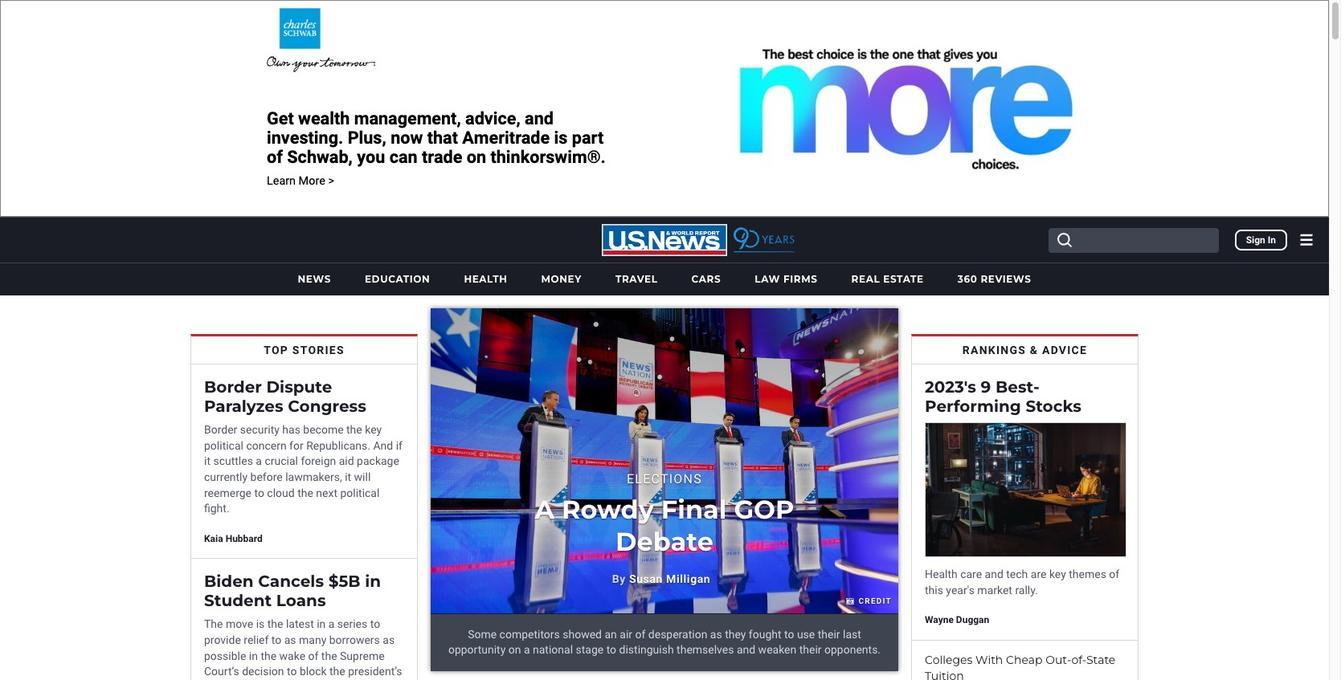 Task type: locate. For each thing, give the bounding box(es) containing it.
to left "use"
[[785, 628, 795, 641]]

1 vertical spatial of
[[635, 628, 646, 641]]

key right are
[[1050, 568, 1067, 581]]

wayne
[[925, 615, 954, 626]]

last
[[843, 628, 862, 641]]

concern
[[246, 440, 287, 452]]

border inside border security has become the key political concern for republicans. and if it scuttles a crucial foreign aid package currently before lawmakers, it will reemerge to cloud the next political fight.
[[204, 424, 237, 437]]

a down concern
[[256, 455, 262, 468]]

their right "use"
[[818, 628, 840, 641]]

care
[[961, 568, 982, 581]]

a right on
[[524, 644, 530, 657]]

health inside the health care and tech are key themes of this year's market rally.
[[925, 568, 958, 581]]

of right air
[[635, 628, 646, 641]]

border up security
[[204, 378, 262, 397]]

desperation
[[649, 628, 708, 641]]

border inside the 'border dispute paralyzes congress'
[[204, 378, 262, 397]]

cars link
[[675, 267, 738, 293]]

health up this
[[925, 568, 958, 581]]

this
[[925, 584, 944, 597]]

elections a rowdy final gop debate
[[535, 472, 795, 558]]

1 vertical spatial in
[[317, 618, 326, 631]]

of inside biden cancels $5b in student loans the move is the latest in a series to provide relief to as many borrowers as possible in the wake of the supreme court's decision to block the presiden
[[308, 650, 319, 663]]

education link
[[348, 267, 447, 293]]

1 horizontal spatial key
[[1050, 568, 1067, 581]]

some competitors showed an air of desperation as they fought to use their last opportunity on a national stage to distinguish themselves and weaken their opponents.
[[448, 628, 881, 657]]

1 horizontal spatial and
[[985, 568, 1004, 581]]

1 vertical spatial a
[[329, 618, 335, 631]]

wake
[[279, 650, 306, 663]]

2023's 9 best-performing stocks image
[[925, 423, 1127, 558]]

by susan milligan
[[612, 573, 711, 586]]

with
[[976, 653, 1003, 668]]

360 reviews link
[[941, 267, 1049, 293]]

an
[[605, 628, 617, 641]]

2 vertical spatial of
[[308, 650, 319, 663]]

1 vertical spatial border
[[204, 424, 237, 437]]

wayne duggan
[[925, 615, 990, 626]]

key inside border security has become the key political concern for republicans. and if it scuttles a crucial foreign aid package currently before lawmakers, it will reemerge to cloud the next political fight.
[[365, 424, 382, 437]]

0 horizontal spatial as
[[284, 634, 296, 647]]

key for are
[[1050, 568, 1067, 581]]

2 vertical spatial a
[[524, 644, 530, 657]]

their down "use"
[[800, 644, 822, 657]]

1 horizontal spatial a
[[329, 618, 335, 631]]

None text field
[[1049, 228, 1219, 253]]

tuition
[[925, 669, 964, 681]]

the right is on the left
[[267, 618, 283, 631]]

0 vertical spatial in
[[365, 573, 381, 592]]

0 vertical spatial of
[[1110, 568, 1120, 581]]

2 horizontal spatial of
[[1110, 568, 1120, 581]]

gerald herbert image
[[431, 308, 899, 614]]

estate
[[884, 273, 924, 285]]

education
[[365, 273, 430, 285]]

0 horizontal spatial health
[[464, 273, 508, 285]]

in up many
[[317, 618, 326, 631]]

hubbard
[[226, 534, 263, 545]]

2023's
[[925, 378, 977, 397]]

to down wake
[[287, 666, 297, 679]]

of up block
[[308, 650, 319, 663]]

key up and
[[365, 424, 382, 437]]

360 reviews
[[958, 273, 1032, 285]]

1 horizontal spatial it
[[345, 471, 351, 484]]

0 horizontal spatial of
[[308, 650, 319, 663]]

cars
[[692, 273, 721, 285]]

political down the 'will' on the bottom
[[340, 487, 380, 500]]

it
[[204, 455, 211, 468], [345, 471, 351, 484]]

it up currently
[[204, 455, 211, 468]]

credit
[[856, 597, 892, 606]]

of inside the health care and tech are key themes of this year's market rally.
[[1110, 568, 1120, 581]]

2 horizontal spatial in
[[365, 573, 381, 592]]

in down relief
[[249, 650, 258, 663]]

as up 'themselves'
[[710, 628, 722, 641]]

to down before
[[254, 487, 264, 500]]

and
[[985, 568, 1004, 581], [737, 644, 756, 657]]

as
[[710, 628, 722, 641], [284, 634, 296, 647], [383, 634, 395, 647]]

loans
[[276, 592, 326, 611]]

0 vertical spatial and
[[985, 568, 1004, 581]]

republicans.
[[306, 440, 371, 452]]

as up wake
[[284, 634, 296, 647]]

2 horizontal spatial a
[[524, 644, 530, 657]]

best-
[[996, 378, 1040, 397]]

0 horizontal spatial political
[[204, 440, 244, 452]]

0 vertical spatial a
[[256, 455, 262, 468]]

as inside "some competitors showed an air of desperation as they fought to use their last opportunity on a national stage to distinguish themselves and weaken their opponents."
[[710, 628, 722, 641]]

colleges with cheap out-of-state tuition
[[925, 653, 1116, 681]]

0 vertical spatial border
[[204, 378, 262, 397]]

stories
[[292, 344, 345, 357]]

health link
[[447, 267, 525, 293]]

money
[[541, 273, 582, 285]]

0 horizontal spatial key
[[365, 424, 382, 437]]

$5b
[[328, 573, 361, 592]]

0 horizontal spatial it
[[204, 455, 211, 468]]

key for the
[[365, 424, 382, 437]]

as up supreme
[[383, 634, 395, 647]]

on
[[509, 644, 521, 657]]

border security has become the key political concern for republicans. and if it scuttles a crucial foreign aid package currently before lawmakers, it will reemerge to cloud the next political fight.
[[204, 424, 403, 515]]

and down they
[[737, 644, 756, 657]]

0 horizontal spatial and
[[737, 644, 756, 657]]

it left the 'will' on the bottom
[[345, 471, 351, 484]]

and up the market
[[985, 568, 1004, 581]]

border dispute paralyzes congress link
[[204, 378, 366, 417]]

currently
[[204, 471, 248, 484]]

political up scuttles
[[204, 440, 244, 452]]

colleges with cheap out-of-state tuition link
[[925, 653, 1116, 681]]

block
[[300, 666, 327, 679]]

themes
[[1069, 568, 1107, 581]]

1 horizontal spatial health
[[925, 568, 958, 581]]

possible
[[204, 650, 246, 663]]

health left 'money'
[[464, 273, 508, 285]]

dispute
[[267, 378, 332, 397]]

key inside the health care and tech are key themes of this year's market rally.
[[1050, 568, 1067, 581]]

travel link
[[599, 267, 675, 293]]

a left series
[[329, 618, 335, 631]]

political
[[204, 440, 244, 452], [340, 487, 380, 500]]

reemerge
[[204, 487, 252, 500]]

0 horizontal spatial a
[[256, 455, 262, 468]]

their
[[818, 628, 840, 641], [800, 644, 822, 657]]

border down paralyzes
[[204, 424, 237, 437]]

of right themes
[[1110, 568, 1120, 581]]

real
[[852, 273, 880, 285]]

1 border from the top
[[204, 378, 262, 397]]

1 horizontal spatial as
[[383, 634, 395, 647]]

in right $5b
[[365, 573, 381, 592]]

has
[[282, 424, 301, 437]]

of-
[[1072, 653, 1087, 668]]

1 horizontal spatial of
[[635, 628, 646, 641]]

0 vertical spatial health
[[464, 273, 508, 285]]

1 vertical spatial health
[[925, 568, 958, 581]]

2 horizontal spatial as
[[710, 628, 722, 641]]

air
[[620, 628, 633, 641]]

360
[[958, 273, 978, 285]]

a
[[535, 494, 555, 526]]

the up the republicans.
[[346, 424, 362, 437]]

a
[[256, 455, 262, 468], [329, 618, 335, 631], [524, 644, 530, 657]]

1 vertical spatial it
[[345, 471, 351, 484]]

firms
[[784, 273, 818, 285]]

0 vertical spatial it
[[204, 455, 211, 468]]

to
[[254, 487, 264, 500], [370, 618, 380, 631], [785, 628, 795, 641], [272, 634, 282, 647], [607, 644, 617, 657], [287, 666, 297, 679]]

fight.
[[204, 503, 230, 515]]

law
[[755, 273, 781, 285]]

colleges
[[925, 653, 973, 668]]

elections
[[627, 472, 703, 487]]

the up block
[[321, 650, 337, 663]]

1 vertical spatial and
[[737, 644, 756, 657]]

1 vertical spatial political
[[340, 487, 380, 500]]

news link
[[281, 267, 348, 293]]

2 border from the top
[[204, 424, 237, 437]]

0 vertical spatial key
[[365, 424, 382, 437]]

paralyzes
[[204, 397, 283, 417]]

1 vertical spatial key
[[1050, 568, 1067, 581]]

supreme
[[340, 650, 385, 663]]

sign in
[[1246, 235, 1276, 246]]

national
[[533, 644, 573, 657]]

aid
[[339, 455, 354, 468]]

and inside "some competitors showed an air of desperation as they fought to use their last opportunity on a national stage to distinguish themselves and weaken their opponents."
[[737, 644, 756, 657]]

key
[[365, 424, 382, 437], [1050, 568, 1067, 581]]

2 vertical spatial in
[[249, 650, 258, 663]]

opportunity
[[448, 644, 506, 657]]

health for health care and tech are key themes of this year's market rally.
[[925, 568, 958, 581]]



Task type: vqa. For each thing, say whether or not it's contained in the screenshot.
market
yes



Task type: describe. For each thing, give the bounding box(es) containing it.
0 vertical spatial their
[[818, 628, 840, 641]]

and inside the health care and tech are key themes of this year's market rally.
[[985, 568, 1004, 581]]

rankings & advice
[[963, 344, 1088, 357]]

1 horizontal spatial in
[[317, 618, 326, 631]]

latest
[[286, 618, 314, 631]]

lawmakers,
[[286, 471, 342, 484]]

next
[[316, 487, 338, 500]]

state
[[1087, 653, 1116, 668]]

court's
[[204, 666, 239, 679]]

is
[[256, 618, 265, 631]]

the right block
[[330, 666, 345, 679]]

borrowers
[[329, 634, 380, 647]]

package
[[357, 455, 399, 468]]

susan
[[629, 573, 663, 586]]

debate
[[616, 527, 714, 558]]

to right series
[[370, 618, 380, 631]]

border for border dispute paralyzes congress
[[204, 378, 262, 397]]

to down an
[[607, 644, 617, 657]]

0 vertical spatial political
[[204, 440, 244, 452]]

they
[[725, 628, 746, 641]]

year's
[[946, 584, 975, 597]]

biden cancels $5b in student loans the move is the latest in a series to provide relief to as many borrowers as possible in the wake of the supreme court's decision to block the presiden
[[204, 573, 402, 681]]

scuttles
[[213, 455, 253, 468]]

competitors
[[500, 628, 560, 641]]

security
[[240, 424, 280, 437]]

real estate link
[[835, 267, 941, 293]]

showed
[[563, 628, 602, 641]]

for
[[289, 440, 304, 452]]

1 horizontal spatial political
[[340, 487, 380, 500]]

90th anniversary logo image
[[734, 227, 795, 254]]

0 horizontal spatial in
[[249, 650, 258, 663]]

decision
[[242, 666, 284, 679]]

many
[[299, 634, 327, 647]]

final
[[661, 494, 727, 526]]

sign
[[1246, 235, 1266, 246]]

travel
[[616, 273, 658, 285]]

the down lawmakers, at the bottom
[[298, 487, 313, 500]]

kaia hubbard
[[204, 534, 263, 545]]

milligan
[[666, 573, 711, 586]]

2023's 9 best- performing stocks
[[925, 378, 1082, 417]]

reviews
[[981, 273, 1032, 285]]

real estate
[[852, 273, 924, 285]]

themselves
[[677, 644, 734, 657]]

opponents.
[[825, 644, 881, 657]]

tech
[[1007, 568, 1028, 581]]

use
[[797, 628, 815, 641]]

border for border security has become the key political concern for republicans. and if it scuttles a crucial foreign aid package currently before lawmakers, it will reemerge to cloud the next political fight.
[[204, 424, 237, 437]]

relief
[[244, 634, 269, 647]]

rankings
[[963, 344, 1027, 357]]

sign in link
[[1235, 230, 1288, 251]]

out-
[[1046, 653, 1072, 668]]

a inside border security has become the key political concern for republicans. and if it scuttles a crucial foreign aid package currently before lawmakers, it will reemerge to cloud the next political fight.
[[256, 455, 262, 468]]

distinguish
[[619, 644, 674, 657]]

cheap
[[1006, 653, 1043, 668]]

&
[[1030, 344, 1039, 357]]

9
[[981, 378, 991, 397]]

a inside biden cancels $5b in student loans the move is the latest in a series to provide relief to as many borrowers as possible in the wake of the supreme court's decision to block the presiden
[[329, 618, 335, 631]]

become
[[303, 424, 344, 437]]

stocks
[[1026, 397, 1082, 417]]

top stories
[[264, 344, 345, 357]]

a inside "some competitors showed an air of desperation as they fought to use their last opportunity on a national stage to distinguish themselves and weaken their opponents."
[[524, 644, 530, 657]]

provide
[[204, 634, 241, 647]]

u.s. news and world report logo image
[[602, 224, 727, 256]]

of inside "some competitors showed an air of desperation as they fought to use their last opportunity on a national stage to distinguish themselves and weaken their opponents."
[[635, 628, 646, 641]]

congress
[[288, 397, 366, 417]]

health for health
[[464, 273, 508, 285]]

border dispute paralyzes congress
[[204, 378, 366, 417]]

are
[[1031, 568, 1047, 581]]

1 vertical spatial their
[[800, 644, 822, 657]]

performing
[[925, 397, 1021, 417]]

fought
[[749, 628, 782, 641]]

market
[[978, 584, 1013, 597]]

foreign
[[301, 455, 336, 468]]

and
[[373, 440, 393, 452]]

gop
[[734, 494, 795, 526]]

if
[[396, 440, 403, 452]]

will
[[354, 471, 371, 484]]

student
[[204, 592, 272, 611]]

move
[[226, 618, 253, 631]]

open extra navigation menu image
[[1297, 231, 1317, 250]]

money link
[[525, 267, 599, 293]]

health care and tech are key themes of this year's market rally.
[[925, 568, 1120, 597]]

series
[[337, 618, 368, 631]]

crucial
[[265, 455, 298, 468]]

duggan
[[956, 615, 990, 626]]

to inside border security has become the key political concern for republicans. and if it scuttles a crucial foreign aid package currently before lawmakers, it will reemerge to cloud the next political fight.
[[254, 487, 264, 500]]

by
[[612, 573, 626, 586]]

in
[[1268, 235, 1276, 246]]

law firms link
[[738, 267, 835, 293]]

before
[[250, 471, 283, 484]]

to right relief
[[272, 634, 282, 647]]

the up 'decision'
[[261, 650, 277, 663]]

rally.
[[1016, 584, 1038, 597]]

news
[[298, 273, 331, 285]]



